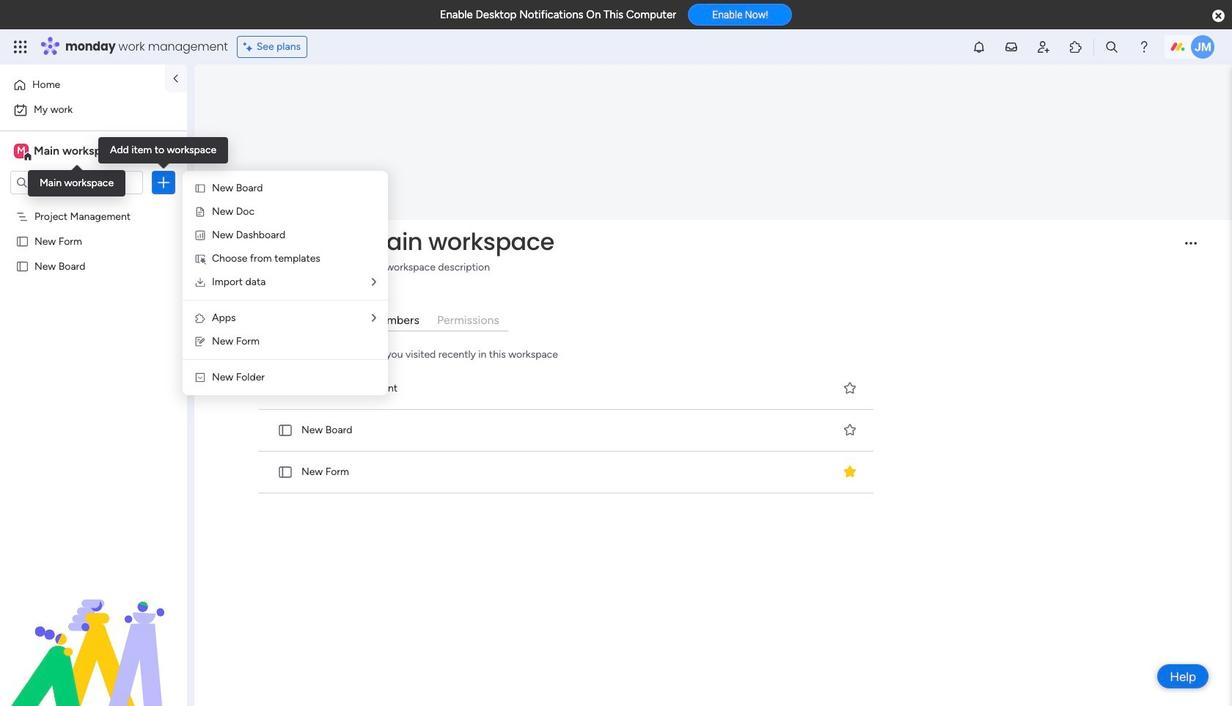 Task type: vqa. For each thing, say whether or not it's contained in the screenshot.
2nd Public board image from the bottom
yes



Task type: locate. For each thing, give the bounding box(es) containing it.
2 public board image from the top
[[277, 422, 293, 439]]

1 public board image from the top
[[277, 381, 293, 397]]

service icon image
[[194, 206, 206, 218]]

menu
[[183, 171, 388, 395]]

0 vertical spatial option
[[9, 73, 156, 97]]

public board image
[[277, 381, 293, 397], [277, 422, 293, 439]]

select product image
[[13, 40, 28, 54]]

None field
[[362, 227, 1173, 257]]

public board image for add to favorites icon
[[277, 422, 293, 439]]

apps image
[[194, 313, 206, 324]]

options image
[[156, 175, 171, 190]]

2 vertical spatial option
[[0, 203, 187, 206]]

add to favorites image
[[843, 423, 858, 438]]

public board image
[[15, 234, 29, 248], [15, 259, 29, 273], [277, 464, 293, 480]]

dapulse close image
[[1213, 9, 1225, 23]]

invite members image
[[1037, 40, 1051, 54]]

public board image for add to favorites image
[[277, 381, 293, 397]]

option
[[9, 73, 156, 97], [9, 98, 178, 122], [0, 203, 187, 206]]

notifications image
[[972, 40, 987, 54]]

quick search results list box
[[255, 368, 878, 494]]

lottie animation element
[[0, 558, 187, 707]]

remove from favorites image
[[843, 465, 858, 479]]

choose from templates image
[[194, 253, 206, 265]]

update feed image
[[1004, 40, 1019, 54]]

form image
[[194, 336, 206, 348]]

list box
[[0, 201, 187, 477]]

0 vertical spatial public board image
[[277, 381, 293, 397]]

1 vertical spatial public board image
[[277, 422, 293, 439]]

1 vertical spatial option
[[9, 98, 178, 122]]



Task type: describe. For each thing, give the bounding box(es) containing it.
help image
[[1137, 40, 1152, 54]]

0 vertical spatial public board image
[[15, 234, 29, 248]]

import data image
[[194, 277, 206, 288]]

lottie animation image
[[0, 558, 187, 707]]

search everything image
[[1105, 40, 1120, 54]]

workspace selection element
[[14, 142, 123, 161]]

1 vertical spatial public board image
[[15, 259, 29, 273]]

see plans image
[[243, 39, 257, 55]]

add to favorites image
[[843, 381, 858, 396]]

list arrow image
[[372, 277, 376, 288]]

new board image
[[194, 183, 206, 194]]

workspace image
[[14, 143, 29, 159]]

new dashboard image
[[194, 230, 206, 241]]

Search in workspace field
[[31, 174, 123, 191]]

new folder image
[[194, 372, 206, 384]]

list arrow image
[[372, 313, 376, 324]]

2 vertical spatial public board image
[[277, 464, 293, 480]]

jeremy miller image
[[1191, 35, 1215, 59]]

monday marketplace image
[[1069, 40, 1084, 54]]



